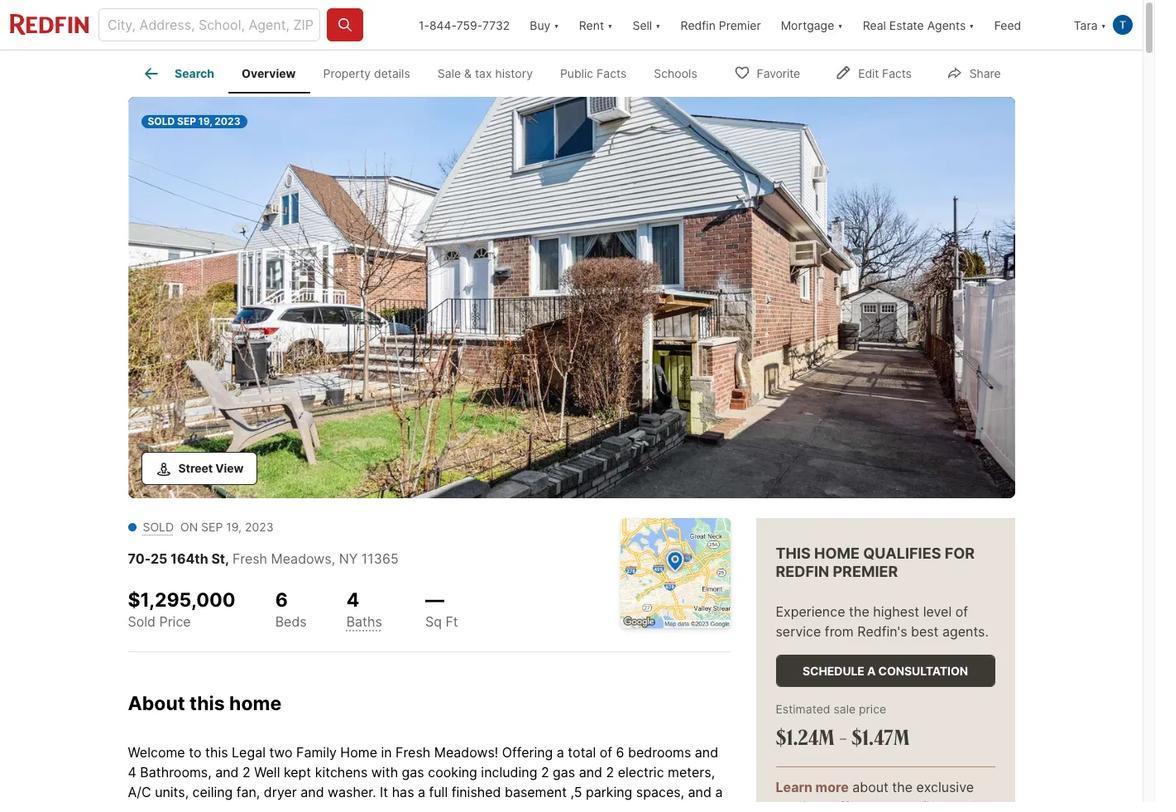 Task type: describe. For each thing, give the bounding box(es) containing it.
6 inside "6 beds"
[[275, 588, 288, 611]]

estimated sale price $1.24m – $1.47m
[[776, 702, 910, 750]]

learn more link
[[776, 779, 849, 795]]

facts for edit facts
[[882, 66, 912, 80]]

bathrooms,
[[140, 764, 212, 781]]

City, Address, School, Agent, ZIP search field
[[99, 8, 320, 41]]

premier
[[833, 563, 898, 580]]

share
[[970, 66, 1001, 80]]

19, inside sold sep 19, 2023 link
[[199, 115, 212, 127]]

—
[[425, 588, 444, 611]]

— sq ft
[[425, 588, 458, 630]]

4 inside welcome to this legal two family home in  fresh meadows! offering a total of 6 bedrooms and 4 bathrooms, and 2 well kept kitchens with gas cooking including  2 gas and 2 electric meters, a/c units, ceiling fan, dryer and washer. it has a full finished basement ,5 parking spaces, and
[[128, 764, 136, 781]]

70-
[[128, 550, 151, 567]]

redfin's
[[858, 623, 908, 639]]

washer.
[[328, 784, 376, 800]]

qualifies
[[864, 544, 942, 562]]

1-844-759-7732 link
[[419, 18, 510, 32]]

for
[[945, 544, 975, 562]]

edit
[[859, 66, 879, 80]]

offered
[[832, 798, 878, 802]]

▾ for buy ▾
[[554, 18, 559, 32]]

1 horizontal spatial 2023
[[245, 519, 274, 534]]

redfin inside redfin premier button
[[681, 18, 716, 32]]

meadows!
[[434, 744, 499, 761]]

a/c
[[128, 784, 151, 800]]

1 , from the left
[[225, 550, 229, 567]]

to inside about the exclusive services offered to redfin premie
[[881, 798, 894, 802]]

basement
[[505, 784, 567, 800]]

electric
[[618, 764, 664, 781]]

7732
[[483, 18, 510, 32]]

▾ for mortgage ▾
[[838, 18, 843, 32]]

services
[[776, 798, 828, 802]]

parking
[[586, 784, 633, 800]]

it
[[380, 784, 388, 800]]

history
[[495, 66, 533, 81]]

&
[[464, 66, 472, 81]]

sell ▾
[[633, 18, 661, 32]]

1 horizontal spatial 19,
[[226, 519, 242, 534]]

1-844-759-7732
[[419, 18, 510, 32]]

feed button
[[985, 0, 1064, 50]]

4 inside 4 baths
[[347, 588, 360, 611]]

user photo image
[[1113, 15, 1133, 35]]

1 gas from the left
[[402, 764, 424, 781]]

and down total
[[579, 764, 603, 781]]

buy ▾ button
[[520, 0, 569, 50]]

2 gas from the left
[[553, 764, 576, 781]]

search link
[[142, 64, 214, 84]]

sell ▾ button
[[633, 0, 661, 50]]

and down kept
[[301, 784, 324, 800]]

highest
[[874, 603, 920, 620]]

sale & tax history
[[438, 66, 533, 81]]

public
[[560, 66, 594, 81]]

share button
[[933, 55, 1015, 89]]

schedule a consultation button
[[776, 654, 995, 687]]

welcome to this legal two family home in  fresh meadows! offering a total of 6 bedrooms and 4 bathrooms, and 2 well kept kitchens with gas cooking including  2 gas and 2 electric meters, a/c units, ceiling fan, dryer and washer. it has a full finished basement ,5 parking spaces, and
[[128, 744, 728, 802]]

dryer
[[264, 784, 297, 800]]

in
[[381, 744, 392, 761]]

and up ceiling
[[215, 764, 239, 781]]

rent ▾
[[579, 18, 613, 32]]

25
[[151, 550, 168, 567]]

baths link
[[347, 614, 382, 630]]

sell
[[633, 18, 652, 32]]

70-25 164th st, fresh meadows, ny 11365 image
[[128, 97, 1015, 498]]

tara ▾
[[1074, 18, 1107, 32]]

1 vertical spatial a
[[418, 784, 426, 800]]

experience the highest level of service from redfin's best agents.
[[776, 603, 989, 639]]

rent ▾ button
[[579, 0, 613, 50]]

fan,
[[237, 784, 260, 800]]

$1.47m
[[852, 723, 910, 750]]

sale & tax history tab
[[424, 54, 547, 94]]

offering
[[502, 744, 553, 761]]

of inside welcome to this legal two family home in  fresh meadows! offering a total of 6 bedrooms and 4 bathrooms, and 2 well kept kitchens with gas cooking including  2 gas and 2 electric meters, a/c units, ceiling fan, dryer and washer. it has a full finished basement ,5 parking spaces, and
[[600, 744, 613, 761]]

844-
[[430, 18, 457, 32]]

overview tab
[[228, 54, 310, 94]]

ny
[[339, 550, 358, 567]]

legal
[[232, 744, 266, 761]]

this inside welcome to this legal two family home in  fresh meadows! offering a total of 6 bedrooms and 4 bathrooms, and 2 well kept kitchens with gas cooking including  2 gas and 2 electric meters, a/c units, ceiling fan, dryer and washer. it has a full finished basement ,5 parking spaces, and
[[205, 744, 228, 761]]

with
[[372, 764, 398, 781]]

baths
[[347, 614, 382, 630]]

0 horizontal spatial sep
[[177, 115, 196, 127]]

consultation
[[879, 663, 969, 678]]

sale
[[834, 702, 856, 716]]

agents
[[928, 18, 966, 32]]

this
[[776, 544, 811, 562]]

search
[[175, 66, 214, 81]]

edit facts button
[[821, 55, 926, 89]]

spaces,
[[636, 784, 685, 800]]

real estate agents ▾
[[863, 18, 975, 32]]

redfin premier button
[[671, 0, 771, 50]]

public facts tab
[[547, 54, 641, 94]]

0 vertical spatial this
[[190, 692, 225, 715]]

▾ for tara ▾
[[1101, 18, 1107, 32]]



Task type: vqa. For each thing, say whether or not it's contained in the screenshot.
the leftmost ,
yes



Task type: locate. For each thing, give the bounding box(es) containing it.
1 vertical spatial the
[[893, 779, 913, 795]]

19, down search
[[199, 115, 212, 127]]

home
[[229, 692, 282, 715]]

1 vertical spatial to
[[881, 798, 894, 802]]

1-
[[419, 18, 430, 32]]

sold for sold sep 19, 2023
[[148, 115, 175, 127]]

2023 inside sold sep 19, 2023 link
[[215, 115, 241, 127]]

real estate agents ▾ link
[[863, 0, 975, 50]]

1 vertical spatial redfin
[[898, 798, 938, 802]]

welcome
[[128, 744, 185, 761]]

1 vertical spatial 6
[[616, 744, 625, 761]]

1 ▾ from the left
[[554, 18, 559, 32]]

sell ▾ button
[[623, 0, 671, 50]]

real
[[863, 18, 887, 32]]

, left ny
[[332, 550, 335, 567]]

,
[[225, 550, 229, 567], [332, 550, 335, 567]]

1 horizontal spatial gas
[[553, 764, 576, 781]]

and up meters,
[[695, 744, 719, 761]]

fresh right in
[[396, 744, 431, 761]]

0 horizontal spatial redfin
[[681, 18, 716, 32]]

ceiling
[[193, 784, 233, 800]]

full
[[429, 784, 448, 800]]

sold down search link
[[148, 115, 175, 127]]

▾ right mortgage
[[838, 18, 843, 32]]

1 horizontal spatial redfin
[[898, 798, 938, 802]]

0 vertical spatial to
[[189, 744, 202, 761]]

1 vertical spatial this
[[205, 744, 228, 761]]

$1,295,000 sold price
[[128, 588, 236, 630]]

the for from
[[849, 603, 870, 620]]

0 horizontal spatial 19,
[[199, 115, 212, 127]]

0 horizontal spatial ,
[[225, 550, 229, 567]]

▾ inside "dropdown button"
[[970, 18, 975, 32]]

map entry image
[[620, 518, 731, 628]]

sold for sold on sep 19, 2023
[[143, 519, 174, 534]]

gas up has in the left bottom of the page
[[402, 764, 424, 781]]

finished
[[452, 784, 501, 800]]

759-
[[457, 18, 483, 32]]

0 horizontal spatial 4
[[128, 764, 136, 781]]

sold left on
[[143, 519, 174, 534]]

0 horizontal spatial the
[[849, 603, 870, 620]]

0 vertical spatial the
[[849, 603, 870, 620]]

1 vertical spatial sold
[[143, 519, 174, 534]]

0 vertical spatial 6
[[275, 588, 288, 611]]

sold sep 19, 2023 link
[[128, 97, 1015, 501]]

view
[[215, 461, 244, 475]]

1 horizontal spatial to
[[881, 798, 894, 802]]

fresh right the st
[[233, 550, 267, 567]]

6
[[275, 588, 288, 611], [616, 744, 625, 761]]

1 horizontal spatial facts
[[882, 66, 912, 80]]

gas up ,5
[[553, 764, 576, 781]]

sale
[[438, 66, 461, 81]]

street
[[178, 461, 213, 475]]

▾ right tara
[[1101, 18, 1107, 32]]

2 up basement
[[541, 764, 549, 781]]

facts
[[882, 66, 912, 80], [597, 66, 627, 81]]

redfin inside about the exclusive services offered to redfin premie
[[898, 798, 938, 802]]

19, up 70-25 164th st , fresh meadows , ny 11365
[[226, 519, 242, 534]]

▾ right buy
[[554, 18, 559, 32]]

0 vertical spatial sold
[[148, 115, 175, 127]]

kitchens
[[315, 764, 368, 781]]

6 inside welcome to this legal two family home in  fresh meadows! offering a total of 6 bedrooms and 4 bathrooms, and 2 well kept kitchens with gas cooking including  2 gas and 2 electric meters, a/c units, ceiling fan, dryer and washer. it has a full finished basement ,5 parking spaces, and
[[616, 744, 625, 761]]

▾
[[554, 18, 559, 32], [608, 18, 613, 32], [656, 18, 661, 32], [838, 18, 843, 32], [970, 18, 975, 32], [1101, 18, 1107, 32]]

2023 up 70-25 164th st , fresh meadows , ny 11365
[[245, 519, 274, 534]]

$1.24m
[[776, 723, 835, 750]]

0 vertical spatial a
[[557, 744, 564, 761]]

1 horizontal spatial ,
[[332, 550, 335, 567]]

the for redfin
[[893, 779, 913, 795]]

redfin premier
[[681, 18, 761, 32]]

1 horizontal spatial 2
[[541, 764, 549, 781]]

mortgage
[[781, 18, 835, 32]]

including
[[481, 764, 538, 781]]

164th
[[171, 550, 208, 567]]

1 vertical spatial of
[[600, 744, 613, 761]]

,5
[[571, 784, 582, 800]]

0 vertical spatial 2023
[[215, 115, 241, 127]]

0 horizontal spatial 6
[[275, 588, 288, 611]]

1 vertical spatial 2023
[[245, 519, 274, 534]]

experience
[[776, 603, 846, 620]]

buy
[[530, 18, 551, 32]]

agents.
[[943, 623, 989, 639]]

1 horizontal spatial a
[[557, 744, 564, 761]]

sep right on
[[201, 519, 223, 534]]

$1,295,000
[[128, 588, 236, 611]]

buy ▾
[[530, 18, 559, 32]]

exclusive
[[917, 779, 974, 795]]

0 horizontal spatial facts
[[597, 66, 627, 81]]

1 horizontal spatial 6
[[616, 744, 625, 761]]

sold link
[[143, 519, 174, 534]]

▾ right agents
[[970, 18, 975, 32]]

3 2 from the left
[[606, 764, 614, 781]]

facts right public
[[597, 66, 627, 81]]

2 , from the left
[[332, 550, 335, 567]]

units,
[[155, 784, 189, 800]]

19,
[[199, 115, 212, 127], [226, 519, 242, 534]]

sold on sep 19, 2023
[[143, 519, 274, 534]]

6 up beds
[[275, 588, 288, 611]]

fresh inside welcome to this legal two family home in  fresh meadows! offering a total of 6 bedrooms and 4 bathrooms, and 2 well kept kitchens with gas cooking including  2 gas and 2 electric meters, a/c units, ceiling fan, dryer and washer. it has a full finished basement ,5 parking spaces, and
[[396, 744, 431, 761]]

ft
[[446, 614, 458, 630]]

schedule a consultation
[[803, 663, 969, 678]]

about
[[853, 779, 889, 795]]

0 vertical spatial sep
[[177, 115, 196, 127]]

about this home
[[128, 692, 282, 715]]

mortgage ▾
[[781, 18, 843, 32]]

the inside experience the highest level of service from redfin's best agents.
[[849, 603, 870, 620]]

0 horizontal spatial fresh
[[233, 550, 267, 567]]

sold
[[128, 614, 156, 630]]

2 up the parking
[[606, 764, 614, 781]]

estimated
[[776, 702, 831, 716]]

0 horizontal spatial of
[[600, 744, 613, 761]]

the up from
[[849, 603, 870, 620]]

property details
[[323, 66, 410, 81]]

a left full
[[418, 784, 426, 800]]

4 ▾ from the left
[[838, 18, 843, 32]]

0 vertical spatial 4
[[347, 588, 360, 611]]

0 horizontal spatial 2
[[243, 764, 251, 781]]

submit search image
[[337, 17, 353, 33]]

to inside welcome to this legal two family home in  fresh meadows! offering a total of 6 bedrooms and 4 bathrooms, and 2 well kept kitchens with gas cooking including  2 gas and 2 electric meters, a/c units, ceiling fan, dryer and washer. it has a full finished basement ,5 parking spaces, and
[[189, 744, 202, 761]]

0 vertical spatial redfin
[[681, 18, 716, 32]]

rent ▾ button
[[569, 0, 623, 50]]

0 horizontal spatial a
[[418, 784, 426, 800]]

2 ▾ from the left
[[608, 18, 613, 32]]

1 horizontal spatial sep
[[201, 519, 223, 534]]

level
[[924, 603, 952, 620]]

facts inside button
[[882, 66, 912, 80]]

–
[[839, 723, 847, 750]]

to down about
[[881, 798, 894, 802]]

sep down search link
[[177, 115, 196, 127]]

kept
[[284, 764, 311, 781]]

to up bathrooms,
[[189, 744, 202, 761]]

4 up a/c
[[128, 764, 136, 781]]

property details tab
[[310, 54, 424, 94]]

bedrooms
[[628, 744, 691, 761]]

▾ for sell ▾
[[656, 18, 661, 32]]

sold sep 19, 2023
[[148, 115, 241, 127]]

facts for public facts
[[597, 66, 627, 81]]

service
[[776, 623, 821, 639]]

this left "legal"
[[205, 744, 228, 761]]

home
[[341, 744, 377, 761]]

home
[[815, 544, 860, 562]]

favorite
[[757, 66, 801, 80]]

1 vertical spatial 4
[[128, 764, 136, 781]]

more
[[816, 779, 849, 795]]

st
[[211, 550, 225, 567]]

▾ right sell
[[656, 18, 661, 32]]

0 vertical spatial of
[[956, 603, 969, 620]]

facts inside tab
[[597, 66, 627, 81]]

about
[[128, 692, 185, 715]]

0 vertical spatial fresh
[[233, 550, 267, 567]]

a
[[868, 663, 876, 678]]

redfin left "premier"
[[681, 18, 716, 32]]

▾ for rent ▾
[[608, 18, 613, 32]]

of right total
[[600, 744, 613, 761]]

schools tab
[[641, 54, 711, 94]]

2023 down overview tab
[[215, 115, 241, 127]]

1 vertical spatial fresh
[[396, 744, 431, 761]]

redfin
[[776, 563, 830, 580]]

2 horizontal spatial 2
[[606, 764, 614, 781]]

tab list containing search
[[128, 50, 725, 94]]

1 horizontal spatial the
[[893, 779, 913, 795]]

0 horizontal spatial to
[[189, 744, 202, 761]]

mortgage ▾ button
[[771, 0, 853, 50]]

1 vertical spatial 19,
[[226, 519, 242, 534]]

4 baths
[[347, 588, 382, 630]]

overview
[[242, 66, 296, 81]]

3 ▾ from the left
[[656, 18, 661, 32]]

▾ right rent
[[608, 18, 613, 32]]

this left home
[[190, 692, 225, 715]]

the inside about the exclusive services offered to redfin premie
[[893, 779, 913, 795]]

learn
[[776, 779, 813, 795]]

2 2 from the left
[[541, 764, 549, 781]]

4 up baths link
[[347, 588, 360, 611]]

0 horizontal spatial 2023
[[215, 115, 241, 127]]

6 ▾ from the left
[[1101, 18, 1107, 32]]

1 2 from the left
[[243, 764, 251, 781]]

of inside experience the highest level of service from redfin's best agents.
[[956, 603, 969, 620]]

estate
[[890, 18, 924, 32]]

two
[[269, 744, 293, 761]]

mortgage ▾ button
[[781, 0, 843, 50]]

well
[[254, 764, 280, 781]]

edit facts
[[859, 66, 912, 80]]

6 beds
[[275, 588, 307, 630]]

tab list
[[128, 50, 725, 94]]

1 horizontal spatial 4
[[347, 588, 360, 611]]

6 up electric
[[616, 744, 625, 761]]

details
[[374, 66, 410, 81]]

, down sold on sep 19, 2023
[[225, 550, 229, 567]]

of up agents.
[[956, 603, 969, 620]]

buy ▾ button
[[530, 0, 559, 50]]

1 horizontal spatial of
[[956, 603, 969, 620]]

a left total
[[557, 744, 564, 761]]

the right about
[[893, 779, 913, 795]]

redfin down the 'exclusive'
[[898, 798, 938, 802]]

facts right edit
[[882, 66, 912, 80]]

street view
[[178, 461, 244, 475]]

0 horizontal spatial gas
[[402, 764, 424, 781]]

2 up the fan, at bottom
[[243, 764, 251, 781]]

0 vertical spatial 19,
[[199, 115, 212, 127]]

5 ▾ from the left
[[970, 18, 975, 32]]

1 horizontal spatial fresh
[[396, 744, 431, 761]]

1 vertical spatial sep
[[201, 519, 223, 534]]



